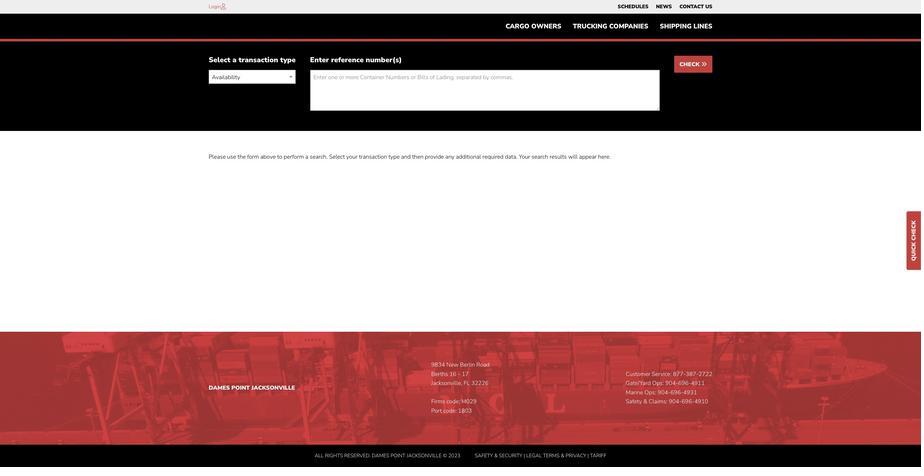 Task type: locate. For each thing, give the bounding box(es) containing it.
safety inside customer service: 877-387-2722 gate/yard ops: 904-696-4911 marine ops: 904-696-4931 safety & claims: 904-696-4910
[[626, 398, 642, 406]]

safety
[[626, 398, 642, 406], [475, 452, 493, 459]]

0 vertical spatial safety
[[626, 398, 642, 406]]

904- up claims:
[[658, 389, 671, 397]]

| left 'legal'
[[524, 452, 525, 459]]

customer service: 877-387-2722 gate/yard ops: 904-696-4911 marine ops: 904-696-4931 safety & claims: 904-696-4910
[[626, 370, 713, 406]]

port
[[431, 407, 442, 415]]

your
[[346, 153, 358, 161]]

©
[[443, 452, 447, 459]]

| left tariff
[[588, 452, 589, 459]]

|
[[524, 452, 525, 459], [588, 452, 589, 459]]

1 horizontal spatial select
[[329, 153, 345, 161]]

login
[[209, 3, 221, 10]]

0 vertical spatial menu bar
[[614, 2, 716, 12]]

claims:
[[649, 398, 668, 406]]

0 horizontal spatial a
[[233, 55, 237, 65]]

please use the form above to perform a search. select your transaction type and then provide any additional required data. your search results will appear here.
[[209, 153, 611, 161]]

ops: down "service:"
[[652, 379, 664, 387]]

code: up 1803
[[447, 398, 460, 406]]

select
[[209, 55, 230, 65], [329, 153, 345, 161]]

& right the terms
[[561, 452, 564, 459]]

0 horizontal spatial point
[[232, 384, 250, 392]]

1 horizontal spatial |
[[588, 452, 589, 459]]

0 horizontal spatial transaction
[[239, 55, 278, 65]]

dames
[[209, 384, 230, 392], [372, 452, 389, 459]]

1 vertical spatial code:
[[443, 407, 457, 415]]

search
[[532, 153, 548, 161]]

menu bar
[[614, 2, 716, 12], [500, 19, 718, 34]]

schedules link
[[618, 2, 649, 12]]

menu bar containing cargo owners
[[500, 19, 718, 34]]

terms
[[543, 452, 560, 459]]

berlin
[[460, 361, 475, 369]]

1 | from the left
[[524, 452, 525, 459]]

0 vertical spatial transaction
[[239, 55, 278, 65]]

road
[[477, 361, 490, 369]]

0 horizontal spatial |
[[524, 452, 525, 459]]

904- right claims:
[[669, 398, 682, 406]]

safety left security
[[475, 452, 493, 459]]

1 horizontal spatial safety
[[626, 398, 642, 406]]

ops:
[[652, 379, 664, 387], [645, 389, 656, 397]]

1 horizontal spatial jacksonville
[[407, 452, 442, 459]]

companies
[[609, 22, 648, 31]]

type left enter at the left of the page
[[280, 55, 296, 65]]

0 horizontal spatial dames
[[209, 384, 230, 392]]

menu bar down the schedules link on the top of page
[[500, 19, 718, 34]]

& left claims:
[[643, 398, 647, 406]]

menu bar up shipping
[[614, 2, 716, 12]]

9834
[[431, 361, 445, 369]]

387-
[[686, 370, 699, 378]]

jacksonville
[[252, 384, 295, 392], [407, 452, 442, 459]]

0 horizontal spatial jacksonville
[[252, 384, 295, 392]]

9834 new berlin road berths 16 - 17 jacksonville, fl 32226
[[431, 361, 490, 387]]

trucking
[[573, 22, 607, 31]]

privacy
[[566, 452, 586, 459]]

1 horizontal spatial point
[[391, 452, 406, 459]]

contact us link
[[680, 2, 713, 12]]

1 horizontal spatial transaction
[[359, 153, 387, 161]]

& left security
[[494, 452, 498, 459]]

904-
[[666, 379, 678, 387], [658, 389, 671, 397], [669, 398, 682, 406]]

the
[[238, 153, 246, 161]]

and
[[401, 153, 411, 161]]

perform
[[284, 153, 304, 161]]

then
[[412, 153, 424, 161]]

0 vertical spatial jacksonville
[[252, 384, 295, 392]]

0 horizontal spatial select
[[209, 55, 230, 65]]

2 horizontal spatial &
[[643, 398, 647, 406]]

schedules
[[618, 3, 649, 10]]

safety & security link
[[475, 452, 523, 459]]

type left the 'and'
[[389, 153, 400, 161]]

owners
[[531, 22, 562, 31]]

required
[[483, 153, 504, 161]]

1 horizontal spatial type
[[389, 153, 400, 161]]

service:
[[652, 370, 672, 378]]

0 vertical spatial type
[[280, 55, 296, 65]]

1 vertical spatial type
[[389, 153, 400, 161]]

0 horizontal spatial type
[[280, 55, 296, 65]]

provide
[[425, 153, 444, 161]]

ops: up claims:
[[645, 389, 656, 397]]

firms code:  m029 port code:  1803
[[431, 398, 477, 415]]

customer
[[626, 370, 650, 378]]

above
[[260, 153, 276, 161]]

code:
[[447, 398, 460, 406], [443, 407, 457, 415]]

safety down marine
[[626, 398, 642, 406]]

new
[[447, 361, 459, 369]]

trucking companies link
[[567, 19, 654, 34]]

type
[[280, 55, 296, 65], [389, 153, 400, 161]]

marine
[[626, 389, 643, 397]]

check
[[680, 61, 701, 69], [910, 220, 918, 241]]

any
[[445, 153, 455, 161]]

1 vertical spatial 696-
[[671, 389, 683, 397]]

0 vertical spatial check
[[680, 61, 701, 69]]

us
[[705, 3, 713, 10]]

16
[[450, 370, 457, 378]]

1 horizontal spatial a
[[305, 153, 308, 161]]

1 vertical spatial safety
[[475, 452, 493, 459]]

all
[[315, 452, 324, 459]]

1 vertical spatial transaction
[[359, 153, 387, 161]]

1 vertical spatial check
[[910, 220, 918, 241]]

user image
[[221, 4, 226, 9]]

code: right port
[[443, 407, 457, 415]]

32226
[[471, 379, 489, 387]]

rights
[[325, 452, 343, 459]]

1 vertical spatial dames
[[372, 452, 389, 459]]

904- down 877-
[[666, 379, 678, 387]]

1 horizontal spatial check
[[910, 220, 918, 241]]

1 vertical spatial menu bar
[[500, 19, 718, 34]]

footer
[[0, 332, 921, 467]]

transaction
[[239, 55, 278, 65], [359, 153, 387, 161]]

login link
[[209, 3, 221, 10]]

point
[[232, 384, 250, 392], [391, 452, 406, 459]]

0 horizontal spatial check
[[680, 61, 701, 69]]

reserved.
[[344, 452, 371, 459]]

will
[[568, 153, 578, 161]]

696-
[[678, 379, 691, 387], [671, 389, 683, 397], [682, 398, 695, 406]]

4931
[[683, 389, 697, 397]]

check inside button
[[680, 61, 701, 69]]

1 vertical spatial select
[[329, 153, 345, 161]]

news
[[656, 3, 672, 10]]

safety & security | legal terms & privacy | tariff
[[475, 452, 606, 459]]

legal terms & privacy link
[[526, 452, 586, 459]]

1 vertical spatial a
[[305, 153, 308, 161]]

0 vertical spatial point
[[232, 384, 250, 392]]

0 vertical spatial a
[[233, 55, 237, 65]]

to
[[277, 153, 282, 161]]



Task type: vqa. For each thing, say whether or not it's contained in the screenshot.
the topmost Ops:
yes



Task type: describe. For each thing, give the bounding box(es) containing it.
cargo owners link
[[500, 19, 567, 34]]

quick check
[[910, 220, 918, 261]]

reference
[[331, 55, 364, 65]]

security
[[499, 452, 523, 459]]

0 horizontal spatial safety
[[475, 452, 493, 459]]

877-
[[673, 370, 686, 378]]

berths
[[431, 370, 448, 378]]

1 horizontal spatial dames
[[372, 452, 389, 459]]

0 vertical spatial dames
[[209, 384, 230, 392]]

firms
[[431, 398, 445, 406]]

gate/yard
[[626, 379, 651, 387]]

shipping
[[660, 22, 692, 31]]

footer containing 9834 new berlin road
[[0, 332, 921, 467]]

select a transaction type
[[209, 55, 296, 65]]

data.
[[505, 153, 518, 161]]

0 vertical spatial code:
[[447, 398, 460, 406]]

2023
[[448, 452, 460, 459]]

your
[[519, 153, 530, 161]]

2 vertical spatial 904-
[[669, 398, 682, 406]]

0 vertical spatial 696-
[[678, 379, 691, 387]]

number(s)
[[366, 55, 402, 65]]

enter
[[310, 55, 329, 65]]

-
[[458, 370, 460, 378]]

4911
[[691, 379, 705, 387]]

search.
[[310, 153, 328, 161]]

quick check link
[[907, 211, 921, 270]]

check button
[[674, 56, 713, 73]]

additional
[[456, 153, 481, 161]]

Enter reference number(s) text field
[[310, 70, 660, 111]]

tariff
[[590, 452, 606, 459]]

form
[[247, 153, 259, 161]]

fl
[[464, 379, 470, 387]]

all rights reserved. dames point jacksonville © 2023
[[315, 452, 460, 459]]

use
[[227, 153, 236, 161]]

4910
[[695, 398, 708, 406]]

news link
[[656, 2, 672, 12]]

cargo owners
[[506, 22, 562, 31]]

& inside customer service: 877-387-2722 gate/yard ops: 904-696-4911 marine ops: 904-696-4931 safety & claims: 904-696-4910
[[643, 398, 647, 406]]

results
[[550, 153, 567, 161]]

here.
[[598, 153, 611, 161]]

0 vertical spatial 904-
[[666, 379, 678, 387]]

menu bar containing schedules
[[614, 2, 716, 12]]

1 vertical spatial ops:
[[645, 389, 656, 397]]

2 vertical spatial 696-
[[682, 398, 695, 406]]

2 | from the left
[[588, 452, 589, 459]]

cargo
[[506, 22, 530, 31]]

dames point jacksonville
[[209, 384, 295, 392]]

angle double right image
[[701, 61, 707, 67]]

1 vertical spatial jacksonville
[[407, 452, 442, 459]]

quick
[[910, 242, 918, 261]]

trucking companies
[[573, 22, 648, 31]]

enter reference number(s)
[[310, 55, 402, 65]]

1 horizontal spatial &
[[561, 452, 564, 459]]

0 vertical spatial select
[[209, 55, 230, 65]]

1 vertical spatial point
[[391, 452, 406, 459]]

legal
[[526, 452, 542, 459]]

1803
[[458, 407, 472, 415]]

17
[[462, 370, 469, 378]]

2722
[[699, 370, 713, 378]]

appear
[[579, 153, 597, 161]]

lines
[[694, 22, 713, 31]]

m029
[[462, 398, 477, 406]]

0 vertical spatial ops:
[[652, 379, 664, 387]]

please
[[209, 153, 226, 161]]

contact
[[680, 3, 704, 10]]

jacksonville,
[[431, 379, 462, 387]]

0 horizontal spatial &
[[494, 452, 498, 459]]

contact us
[[680, 3, 713, 10]]

tariff link
[[590, 452, 606, 459]]

shipping lines link
[[654, 19, 718, 34]]

shipping lines
[[660, 22, 713, 31]]

1 vertical spatial 904-
[[658, 389, 671, 397]]



